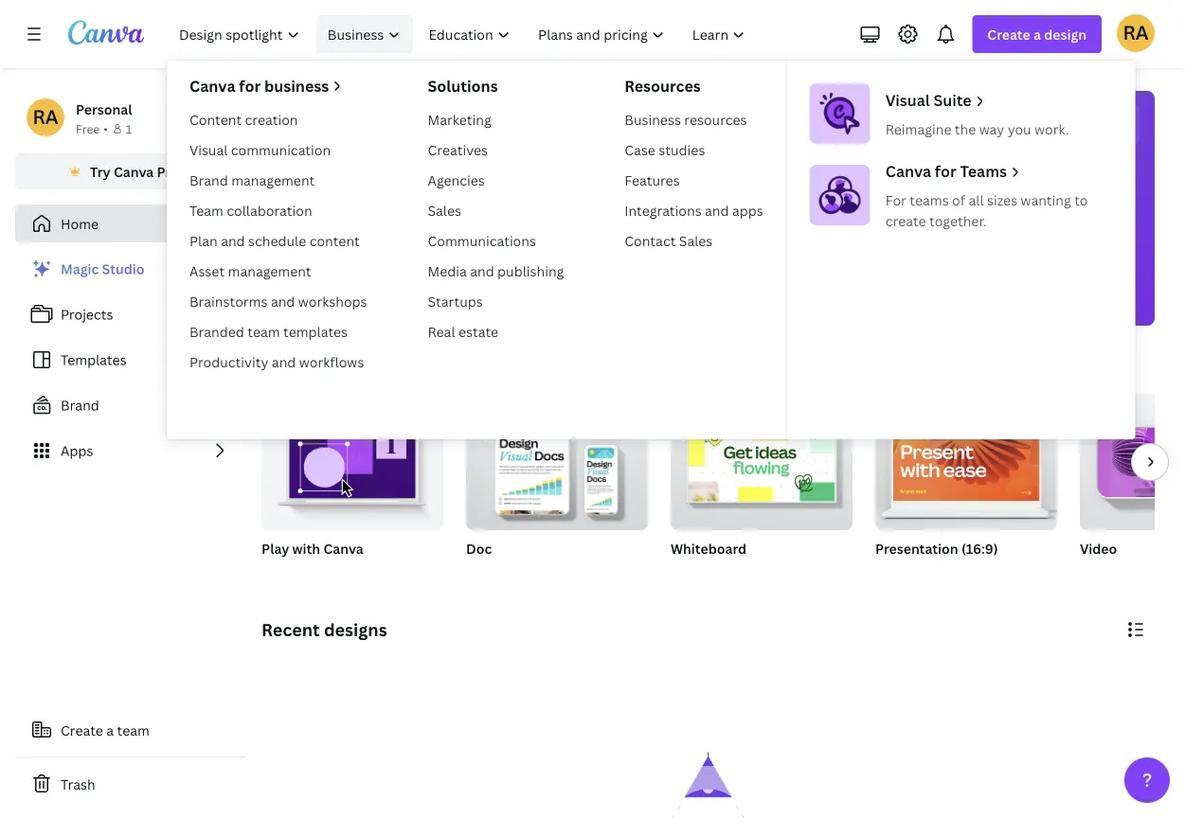 Task type: locate. For each thing, give the bounding box(es) containing it.
and down branded team templates link at top left
[[272, 353, 296, 371]]

communication
[[231, 141, 331, 159]]

0 vertical spatial sales
[[428, 201, 462, 219]]

1 vertical spatial for
[[286, 295, 305, 311]]

0 vertical spatial for
[[886, 191, 907, 209]]

doc
[[466, 540, 492, 558]]

create a design button
[[973, 15, 1102, 53]]

1
[[126, 121, 132, 136]]

management down plan and schedule content
[[228, 262, 311, 280]]

group
[[466, 394, 648, 531], [671, 394, 853, 531], [876, 394, 1058, 531], [1081, 394, 1186, 531]]

workshops
[[298, 292, 367, 310]]

collaboration
[[227, 201, 312, 219]]

0 horizontal spatial you
[[307, 295, 328, 311]]

trash link
[[15, 766, 246, 804]]

0 horizontal spatial create
[[61, 722, 103, 740]]

team up trash link
[[117, 722, 150, 740]]

sales down agencies
[[428, 201, 462, 219]]

0 vertical spatial business
[[328, 25, 384, 43]]

team
[[248, 323, 280, 341], [117, 722, 150, 740]]

apps
[[61, 442, 93, 460]]

0 horizontal spatial to
[[394, 356, 412, 379]]

0 vertical spatial to
[[1075, 191, 1089, 209]]

features link
[[617, 165, 771, 195]]

team
[[190, 201, 224, 219]]

brand up the team
[[190, 171, 228, 189]]

1 horizontal spatial business
[[625, 110, 681, 128]]

work.
[[1035, 120, 1070, 138]]

publishing
[[498, 262, 564, 280]]

3 group from the left
[[876, 394, 1058, 531]]

and for publishing
[[470, 262, 494, 280]]

magic
[[61, 260, 99, 278]]

presentation (16:9) group
[[876, 394, 1058, 582]]

create for create a team
[[61, 722, 103, 740]]

brand for brand management
[[190, 171, 228, 189]]

sales down integrations and apps on the top
[[679, 232, 713, 250]]

business inside popup button
[[328, 25, 384, 43]]

1 vertical spatial for
[[935, 161, 957, 182]]

for inside button
[[286, 295, 305, 311]]

1 horizontal spatial team
[[248, 323, 280, 341]]

brand inside list
[[61, 397, 99, 415]]

a inside dropdown button
[[1034, 25, 1042, 43]]

create a design
[[988, 25, 1087, 43]]

try
[[90, 163, 111, 181]]

features
[[625, 171, 680, 189]]

a
[[1034, 25, 1042, 43], [106, 722, 114, 740]]

canva right with
[[324, 540, 364, 558]]

1 group from the left
[[466, 394, 648, 531]]

list
[[15, 250, 246, 470]]

and up branded team templates link at top left
[[271, 292, 295, 310]]

group for video
[[1081, 394, 1186, 531]]

ruby anderson image
[[1118, 14, 1155, 52], [27, 99, 64, 136]]

1 vertical spatial ruby anderson image
[[27, 99, 64, 136]]

1 horizontal spatial ruby anderson image
[[1118, 14, 1155, 52]]

a for design
[[1034, 25, 1042, 43]]

and
[[705, 201, 729, 219], [221, 232, 245, 250], [470, 262, 494, 280], [271, 292, 295, 310], [272, 353, 296, 371]]

templates
[[61, 351, 127, 369]]

play with canva group
[[262, 394, 444, 559]]

1 horizontal spatial brand
[[190, 171, 228, 189]]

1 horizontal spatial to
[[1075, 191, 1089, 209]]

0 vertical spatial management
[[231, 171, 315, 189]]

0 horizontal spatial design
[[706, 113, 803, 154]]

1 horizontal spatial sales
[[679, 232, 713, 250]]

visual for visual communication
[[190, 141, 228, 159]]

solutions
[[428, 76, 498, 96]]

canva right the try
[[114, 163, 154, 181]]

you
[[643, 113, 700, 154], [1008, 120, 1032, 138], [307, 295, 328, 311]]

2 horizontal spatial you
[[1008, 120, 1032, 138]]

0 horizontal spatial visual
[[190, 141, 228, 159]]

team collaboration
[[190, 201, 312, 219]]

1 vertical spatial a
[[106, 722, 114, 740]]

free
[[76, 121, 100, 136]]

you inside button
[[307, 295, 328, 311]]

and for workflows
[[272, 353, 296, 371]]

0 vertical spatial visual
[[886, 90, 930, 110]]

canva up content
[[190, 76, 236, 96]]

canva inside "canva for business" link
[[190, 76, 236, 96]]

and down communications
[[470, 262, 494, 280]]

media
[[428, 262, 467, 280]]

business menu
[[167, 61, 1136, 440]]

1 vertical spatial team
[[117, 722, 150, 740]]

1 vertical spatial create
[[61, 722, 103, 740]]

to left try...
[[394, 356, 412, 379]]

group for presentation (16:9)
[[876, 394, 1058, 531]]

management inside "asset management" link
[[228, 262, 311, 280]]

1 horizontal spatial you
[[643, 113, 700, 154]]

visual up reimagine
[[886, 90, 930, 110]]

contact sales
[[625, 232, 713, 250]]

visual down content
[[190, 141, 228, 159]]

0 horizontal spatial business
[[328, 25, 384, 43]]

4 group from the left
[[1081, 394, 1186, 531]]

business up case studies
[[625, 110, 681, 128]]

management for asset management
[[228, 262, 311, 280]]

0 horizontal spatial for
[[286, 295, 305, 311]]

recent
[[262, 618, 320, 642]]

1 vertical spatial sales
[[679, 232, 713, 250]]

2 group from the left
[[671, 394, 853, 531]]

plan and schedule content
[[190, 232, 360, 250]]

play
[[262, 540, 289, 558]]

0 vertical spatial brand
[[190, 171, 228, 189]]

productivity and workflows link
[[182, 347, 375, 377]]

for up create
[[886, 191, 907, 209]]

business
[[328, 25, 384, 43], [625, 110, 681, 128]]

studies
[[659, 141, 706, 159]]

whiteboard
[[671, 540, 747, 558]]

try...
[[416, 356, 453, 379]]

you inside business menu
[[1008, 120, 1032, 138]]

1 horizontal spatial a
[[1034, 25, 1042, 43]]

for up branded team templates link at top left
[[286, 295, 305, 311]]

management inside the brand management link
[[231, 171, 315, 189]]

creatives
[[428, 141, 488, 159]]

might
[[297, 356, 345, 379]]

for up "of"
[[935, 161, 957, 182]]

business inside menu
[[625, 110, 681, 128]]

1 vertical spatial visual
[[190, 141, 228, 159]]

1 horizontal spatial create
[[988, 25, 1031, 43]]

0 horizontal spatial brand
[[61, 397, 99, 415]]

for inside "canva for business" link
[[239, 76, 261, 96]]

0 vertical spatial team
[[248, 323, 280, 341]]

canva for business link
[[190, 76, 367, 97]]

brainstorms and workshops
[[190, 292, 367, 310]]

create inside create a team button
[[61, 722, 103, 740]]

px
[[945, 564, 958, 580]]

try canva pro button
[[15, 154, 246, 190]]

1 vertical spatial brand
[[61, 397, 99, 415]]

group for doc
[[466, 394, 648, 531]]

content creation
[[190, 110, 298, 128]]

to right wanting
[[1075, 191, 1089, 209]]

list containing magic studio
[[15, 250, 246, 470]]

1 vertical spatial business
[[625, 110, 681, 128]]

you
[[262, 356, 293, 379]]

ruby anderson image for ra dropdown button
[[1118, 14, 1155, 52]]

team up productivity and workflows
[[248, 323, 280, 341]]

apps
[[733, 201, 764, 219]]

0 vertical spatial for
[[239, 76, 261, 96]]

1 horizontal spatial for
[[935, 161, 957, 182]]

business resources link
[[617, 104, 771, 135]]

what
[[502, 113, 582, 154]]

0 horizontal spatial a
[[106, 722, 114, 740]]

canva inside play with canva group
[[324, 540, 364, 558]]

None search field
[[424, 176, 993, 214]]

for inside for teams of all sizes wanting to create together.
[[886, 191, 907, 209]]

magic studio
[[61, 260, 144, 278]]

0 vertical spatial ruby anderson image
[[1118, 14, 1155, 52]]

canva for business
[[190, 76, 329, 96]]

management up collaboration at the left top
[[231, 171, 315, 189]]

0 horizontal spatial for
[[239, 76, 261, 96]]

wanting
[[1021, 191, 1072, 209]]

0 horizontal spatial sales
[[428, 201, 462, 219]]

business for business resources
[[625, 110, 681, 128]]

new
[[202, 263, 226, 275]]

sales link
[[420, 195, 572, 226]]

1 vertical spatial design
[[706, 113, 803, 154]]

brand up apps
[[61, 397, 99, 415]]

0 vertical spatial a
[[1034, 25, 1042, 43]]

brand management link
[[182, 165, 375, 195]]

asset
[[190, 262, 225, 280]]

for teams of all sizes wanting to create together.
[[886, 191, 1089, 230]]

ruby anderson image
[[1118, 14, 1155, 52]]

1 horizontal spatial for
[[886, 191, 907, 209]]

brand inside business menu
[[190, 171, 228, 189]]

media and publishing link
[[420, 256, 572, 286]]

1 horizontal spatial design
[[1045, 25, 1087, 43]]

a inside button
[[106, 722, 114, 740]]

create for create a design
[[988, 25, 1031, 43]]

brand for brand
[[61, 397, 99, 415]]

workflows
[[299, 353, 364, 371]]

ra button
[[1118, 14, 1155, 52]]

0 horizontal spatial team
[[117, 722, 150, 740]]

communications
[[428, 232, 536, 250]]

0 vertical spatial create
[[988, 25, 1031, 43]]

create inside create a design dropdown button
[[988, 25, 1031, 43]]

and left apps
[[705, 201, 729, 219]]

0 vertical spatial design
[[1045, 25, 1087, 43]]

communications link
[[420, 226, 572, 256]]

1 horizontal spatial visual
[[886, 90, 930, 110]]

business up business
[[328, 25, 384, 43]]

integrations and apps link
[[617, 195, 771, 226]]

visual for visual suite
[[886, 90, 930, 110]]

business
[[264, 76, 329, 96]]

for
[[239, 76, 261, 96], [935, 161, 957, 182]]

1 vertical spatial management
[[228, 262, 311, 280]]

all
[[969, 191, 984, 209]]

ruby anderson element
[[27, 99, 64, 136]]

brainstorms and workshops link
[[182, 286, 375, 317]]

real
[[428, 323, 455, 341]]

for up the content creation
[[239, 76, 261, 96]]

and right "plan" at the left top of page
[[221, 232, 245, 250]]

ruby anderson image for ruby anderson element at the left top of page
[[27, 99, 64, 136]]

0 horizontal spatial ruby anderson image
[[27, 99, 64, 136]]

you might want to try...
[[262, 356, 453, 379]]

sizes
[[988, 191, 1018, 209]]

a for team
[[106, 722, 114, 740]]

docs button
[[394, 227, 440, 326]]

integrations
[[625, 201, 702, 219]]



Task type: vqa. For each thing, say whether or not it's contained in the screenshot.
Visual
yes



Task type: describe. For each thing, give the bounding box(es) containing it.
1920
[[876, 564, 903, 580]]

media and publishing
[[428, 262, 564, 280]]

docs
[[403, 295, 431, 311]]

contact sales link
[[617, 226, 771, 256]]

reimagine
[[886, 120, 952, 138]]

with
[[292, 540, 321, 558]]

create
[[886, 212, 927, 230]]

teams
[[910, 191, 949, 209]]

play with canva
[[262, 540, 364, 558]]

teams
[[961, 161, 1008, 182]]

personal
[[76, 100, 132, 118]]

plan and schedule content link
[[182, 226, 375, 256]]

productivity and workflows
[[190, 353, 364, 371]]

templates link
[[15, 341, 246, 379]]

together.
[[930, 212, 987, 230]]

free •
[[76, 121, 108, 136]]

of
[[953, 191, 966, 209]]

marketing
[[428, 110, 492, 128]]

1080
[[914, 564, 943, 580]]

and for schedule
[[221, 232, 245, 250]]

business for business
[[328, 25, 384, 43]]

team collaboration link
[[182, 195, 375, 226]]

projects link
[[15, 296, 246, 334]]

designs
[[324, 618, 387, 642]]

what will you design today?
[[502, 113, 916, 154]]

brand management
[[190, 171, 315, 189]]

branded team templates
[[190, 323, 348, 341]]

agencies link
[[420, 165, 572, 195]]

and for apps
[[705, 201, 729, 219]]

try canva pro
[[90, 163, 179, 181]]

case studies
[[625, 141, 706, 159]]

design inside dropdown button
[[1045, 25, 1087, 43]]

(16:9)
[[962, 540, 999, 558]]

presentation (16:9) 1920 × 1080 px
[[876, 540, 999, 580]]

creatives link
[[420, 135, 572, 165]]

agencies
[[428, 171, 485, 189]]

for for business
[[239, 76, 261, 96]]

case studies link
[[617, 135, 771, 165]]

will
[[588, 113, 637, 154]]

canva up teams
[[886, 161, 932, 182]]

reimagine the way you work.
[[886, 120, 1070, 138]]

marketing link
[[420, 104, 572, 135]]

top level navigation element
[[167, 15, 1136, 440]]

canva inside the try canva pro button
[[114, 163, 154, 181]]

create a team
[[61, 722, 150, 740]]

for you button
[[284, 227, 330, 326]]

team inside branded team templates link
[[248, 323, 280, 341]]

visual suite
[[886, 90, 972, 110]]

presentation
[[876, 540, 959, 558]]

resources
[[685, 110, 747, 128]]

asset management link
[[182, 256, 375, 286]]

home link
[[15, 205, 246, 243]]

•
[[104, 121, 108, 136]]

and for workshops
[[271, 292, 295, 310]]

canva for teams
[[886, 161, 1008, 182]]

creation
[[245, 110, 298, 128]]

case
[[625, 141, 656, 159]]

startups link
[[420, 286, 572, 317]]

schedule
[[248, 232, 306, 250]]

way
[[980, 120, 1005, 138]]

business resources
[[625, 110, 747, 128]]

to inside for teams of all sizes wanting to create together.
[[1075, 191, 1089, 209]]

brainstorms
[[190, 292, 268, 310]]

1 vertical spatial to
[[394, 356, 412, 379]]

for for for teams of all sizes wanting to create together.
[[886, 191, 907, 209]]

content creation link
[[182, 104, 375, 135]]

create a team button
[[15, 712, 246, 750]]

for for teams
[[935, 161, 957, 182]]

estate
[[459, 323, 499, 341]]

content
[[310, 232, 360, 250]]

branded team templates link
[[182, 317, 375, 347]]

brand link
[[15, 387, 246, 425]]

group for whiteboard
[[671, 394, 853, 531]]

templates
[[283, 323, 348, 341]]

productivity
[[190, 353, 269, 371]]

team inside create a team button
[[117, 722, 150, 740]]

video
[[1081, 540, 1118, 558]]

video group
[[1081, 394, 1186, 582]]

management for brand management
[[231, 171, 315, 189]]

home
[[61, 215, 99, 233]]

asset management
[[190, 262, 311, 280]]

contact
[[625, 232, 676, 250]]

content
[[190, 110, 242, 128]]

doc group
[[466, 394, 648, 582]]

whiteboard group
[[671, 394, 853, 582]]

the
[[955, 120, 977, 138]]

apps link
[[15, 432, 246, 470]]

×
[[906, 564, 911, 580]]

for for for you
[[286, 295, 305, 311]]



